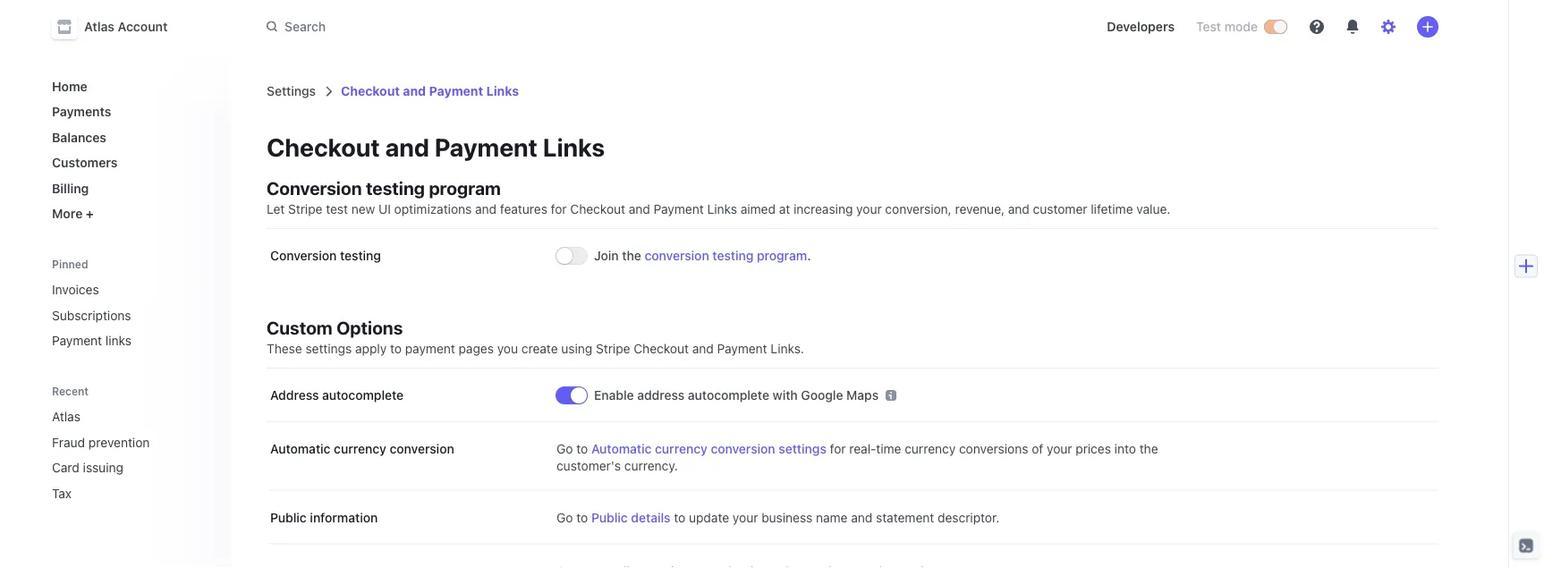 Task type: locate. For each thing, give the bounding box(es) containing it.
payments link
[[45, 97, 217, 126]]

0 vertical spatial for
[[551, 202, 567, 217]]

automatic down 'address'
[[270, 442, 331, 457]]

currency right time
[[905, 442, 956, 457]]

1 vertical spatial conversion
[[270, 248, 337, 263]]

0 vertical spatial stripe
[[288, 202, 323, 217]]

conversion
[[645, 248, 710, 263], [390, 442, 454, 457], [711, 442, 776, 457]]

payment up features
[[435, 132, 538, 162]]

1 horizontal spatial autocomplete
[[688, 388, 770, 403]]

program inside conversion testing program let stripe test new ui optimizations and features for checkout and payment links aimed at increasing your conversion, revenue, and customer lifetime value.
[[429, 177, 501, 198]]

atlas inside "atlas" link
[[52, 410, 81, 424]]

0 horizontal spatial autocomplete
[[322, 388, 404, 403]]

go down customer's
[[557, 510, 573, 525]]

automatic
[[270, 442, 331, 457], [592, 442, 652, 457]]

2 vertical spatial your
[[733, 510, 759, 525]]

checkout inside custom options these settings apply to payment pages you create using stripe checkout and payment links.
[[634, 341, 689, 356]]

settings down custom
[[306, 341, 352, 356]]

settings inside custom options these settings apply to payment pages you create using stripe checkout and payment links.
[[306, 341, 352, 356]]

aimed
[[741, 202, 776, 217]]

home link
[[45, 72, 217, 101]]

1 vertical spatial settings
[[779, 442, 827, 457]]

0 vertical spatial your
[[857, 202, 882, 217]]

0 horizontal spatial atlas
[[52, 410, 81, 424]]

0 vertical spatial go
[[557, 442, 573, 457]]

business
[[762, 510, 813, 525]]

billing link
[[45, 174, 217, 203]]

1 horizontal spatial currency
[[655, 442, 708, 457]]

prices
[[1076, 442, 1112, 457]]

stripe right let
[[288, 202, 323, 217]]

your inside for real-time currency conversions of your prices into the customer's currency.
[[1047, 442, 1073, 457]]

checkout up join
[[571, 202, 626, 217]]

1 vertical spatial program
[[757, 248, 808, 263]]

go for go to automatic currency conversion settings
[[557, 442, 573, 457]]

2 go from the top
[[557, 510, 573, 525]]

payment down the subscriptions
[[52, 333, 102, 348]]

automatic currency conversion
[[270, 442, 454, 457]]

join
[[594, 248, 619, 263]]

1 vertical spatial links
[[543, 132, 605, 162]]

3 currency from the left
[[905, 442, 956, 457]]

customers link
[[45, 148, 217, 177]]

program up optimizations
[[429, 177, 501, 198]]

1 autocomplete from the left
[[322, 388, 404, 403]]

the
[[622, 248, 642, 263], [1140, 442, 1159, 457]]

conversions
[[960, 442, 1029, 457]]

0 vertical spatial checkout and payment links
[[341, 84, 519, 98]]

0 horizontal spatial conversion
[[390, 442, 454, 457]]

conversion testing program link
[[645, 247, 808, 265]]

for left the real-
[[830, 442, 846, 457]]

customer's
[[557, 458, 621, 473]]

1 horizontal spatial program
[[757, 248, 808, 263]]

conversion inside conversion testing program let stripe test new ui optimizations and features for checkout and payment links aimed at increasing your conversion, revenue, and customer lifetime value.
[[267, 177, 362, 198]]

maps
[[847, 388, 879, 403]]

automatic up 'currency.'
[[592, 442, 652, 457]]

public left details
[[592, 510, 628, 525]]

these
[[267, 341, 302, 356]]

testing inside conversion testing program let stripe test new ui optimizations and features for checkout and payment links aimed at increasing your conversion, revenue, and customer lifetime value.
[[366, 177, 425, 198]]

testing for conversion testing program let stripe test new ui optimizations and features for checkout and payment links aimed at increasing your conversion, revenue, and customer lifetime value.
[[366, 177, 425, 198]]

payment left links. at the bottom of page
[[717, 341, 768, 356]]

1 horizontal spatial automatic
[[592, 442, 652, 457]]

details
[[631, 510, 671, 525]]

0 vertical spatial conversion
[[267, 177, 362, 198]]

payment
[[429, 84, 483, 98], [435, 132, 538, 162], [654, 202, 704, 217], [52, 333, 102, 348], [717, 341, 768, 356]]

links up features
[[543, 132, 605, 162]]

balances
[[52, 130, 106, 145]]

card issuing link
[[45, 453, 192, 482]]

the right into
[[1140, 442, 1159, 457]]

to inside custom options these settings apply to payment pages you create using stripe checkout and payment links.
[[390, 341, 402, 356]]

to right details
[[674, 510, 686, 525]]

1 currency from the left
[[334, 442, 387, 457]]

new
[[352, 202, 375, 217]]

your for descriptor.
[[733, 510, 759, 525]]

0 vertical spatial the
[[622, 248, 642, 263]]

links
[[105, 333, 132, 348]]

2 vertical spatial links
[[708, 202, 738, 217]]

atlas inside atlas account button
[[84, 19, 115, 34]]

tax
[[52, 486, 72, 501]]

settings down with
[[779, 442, 827, 457]]

automatic currency conversion settings link
[[592, 440, 827, 458]]

1 horizontal spatial atlas
[[84, 19, 115, 34]]

0 vertical spatial settings
[[306, 341, 352, 356]]

2 horizontal spatial your
[[1047, 442, 1073, 457]]

1 horizontal spatial the
[[1140, 442, 1159, 457]]

atlas left account
[[84, 19, 115, 34]]

links
[[487, 84, 519, 98], [543, 132, 605, 162], [708, 202, 738, 217]]

to right apply
[[390, 341, 402, 356]]

1 vertical spatial go
[[557, 510, 573, 525]]

prevention
[[88, 435, 150, 450]]

recent navigation links element
[[34, 377, 231, 508]]

0 horizontal spatial currency
[[334, 442, 387, 457]]

1 vertical spatial for
[[830, 442, 846, 457]]

0 vertical spatial program
[[429, 177, 501, 198]]

0 horizontal spatial automatic
[[270, 442, 331, 457]]

payment up join the conversion testing program .
[[654, 202, 704, 217]]

autocomplete down apply
[[322, 388, 404, 403]]

1 horizontal spatial conversion
[[645, 248, 710, 263]]

0 horizontal spatial the
[[622, 248, 642, 263]]

autocomplete left with
[[688, 388, 770, 403]]

currency down address autocomplete
[[334, 442, 387, 457]]

2 currency from the left
[[655, 442, 708, 457]]

1 go from the top
[[557, 442, 573, 457]]

1 vertical spatial atlas
[[52, 410, 81, 424]]

0 horizontal spatial stripe
[[288, 202, 323, 217]]

0 vertical spatial links
[[487, 84, 519, 98]]

currency up 'currency.'
[[655, 442, 708, 457]]

conversion for conversion testing program let stripe test new ui optimizations and features for checkout and payment links aimed at increasing your conversion, revenue, and customer lifetime value.
[[267, 177, 362, 198]]

conversion down let
[[270, 248, 337, 263]]

currency for for real-time currency conversions of your prices into the customer's currency.
[[905, 442, 956, 457]]

1 horizontal spatial settings
[[779, 442, 827, 457]]

go up customer's
[[557, 442, 573, 457]]

payment inside custom options these settings apply to payment pages you create using stripe checkout and payment links.
[[717, 341, 768, 356]]

your right update
[[733, 510, 759, 525]]

atlas
[[84, 19, 115, 34], [52, 410, 81, 424]]

recent element
[[34, 402, 231, 508]]

public left information
[[270, 510, 307, 525]]

public details link
[[592, 509, 671, 527]]

atlas up fraud
[[52, 410, 81, 424]]

stripe
[[288, 202, 323, 217], [596, 341, 631, 356]]

for right features
[[551, 202, 567, 217]]

checkout inside conversion testing program let stripe test new ui optimizations and features for checkout and payment links aimed at increasing your conversion, revenue, and customer lifetime value.
[[571, 202, 626, 217]]

your right of
[[1047, 442, 1073, 457]]

your inside conversion testing program let stripe test new ui optimizations and features for checkout and payment links aimed at increasing your conversion, revenue, and customer lifetime value.
[[857, 202, 882, 217]]

2 horizontal spatial links
[[708, 202, 738, 217]]

fraud prevention
[[52, 435, 150, 450]]

1 vertical spatial your
[[1047, 442, 1073, 457]]

currency
[[334, 442, 387, 457], [655, 442, 708, 457], [905, 442, 956, 457]]

currency.
[[625, 458, 678, 473]]

testing down aimed
[[713, 248, 754, 263]]

for inside conversion testing program let stripe test new ui optimizations and features for checkout and payment links aimed at increasing your conversion, revenue, and customer lifetime value.
[[551, 202, 567, 217]]

for
[[551, 202, 567, 217], [830, 442, 846, 457]]

1 vertical spatial stripe
[[596, 341, 631, 356]]

0 horizontal spatial your
[[733, 510, 759, 525]]

checkout up address
[[634, 341, 689, 356]]

go
[[557, 442, 573, 457], [557, 510, 573, 525]]

lifetime
[[1091, 202, 1134, 217]]

checkout
[[341, 84, 400, 98], [267, 132, 380, 162], [571, 202, 626, 217], [634, 341, 689, 356]]

card issuing
[[52, 461, 123, 475]]

links down search text field
[[487, 84, 519, 98]]

1 vertical spatial checkout and payment links
[[267, 132, 605, 162]]

conversion up the "test"
[[267, 177, 362, 198]]

program down "at"
[[757, 248, 808, 263]]

using
[[562, 341, 593, 356]]

0 horizontal spatial for
[[551, 202, 567, 217]]

0 horizontal spatial settings
[[306, 341, 352, 356]]

1 public from the left
[[270, 510, 307, 525]]

search
[[285, 19, 326, 34]]

value.
[[1137, 202, 1171, 217]]

settings
[[306, 341, 352, 356], [779, 442, 827, 457]]

1 horizontal spatial public
[[592, 510, 628, 525]]

enable address autocomplete with google maps
[[594, 388, 879, 403]]

customers
[[52, 155, 118, 170]]

1 vertical spatial the
[[1140, 442, 1159, 457]]

checkout and payment links
[[341, 84, 519, 98], [267, 132, 605, 162]]

the right join
[[622, 248, 642, 263]]

optimizations
[[394, 202, 472, 217]]

currency inside for real-time currency conversions of your prices into the customer's currency.
[[905, 442, 956, 457]]

customer
[[1034, 202, 1088, 217]]

at
[[779, 202, 791, 217]]

2 horizontal spatial currency
[[905, 442, 956, 457]]

0 vertical spatial atlas
[[84, 19, 115, 34]]

revenue,
[[956, 202, 1005, 217]]

address autocomplete
[[270, 388, 404, 403]]

help image
[[1310, 20, 1325, 34]]

and
[[403, 84, 426, 98], [385, 132, 430, 162], [475, 202, 497, 217], [629, 202, 651, 217], [1009, 202, 1030, 217], [693, 341, 714, 356], [852, 510, 873, 525]]

0 horizontal spatial public
[[270, 510, 307, 525]]

name
[[816, 510, 848, 525]]

testing up ui
[[366, 177, 425, 198]]

your right increasing
[[857, 202, 882, 217]]

settings image
[[1382, 20, 1396, 34]]

public information
[[270, 510, 378, 525]]

more +
[[52, 206, 94, 221]]

real-
[[850, 442, 877, 457]]

address
[[270, 388, 319, 403]]

testing down new
[[340, 248, 381, 263]]

testing
[[366, 177, 425, 198], [340, 248, 381, 263], [713, 248, 754, 263]]

links left aimed
[[708, 202, 738, 217]]

of
[[1032, 442, 1044, 457]]

1 horizontal spatial for
[[830, 442, 846, 457]]

2 automatic from the left
[[592, 442, 652, 457]]

invoices link
[[45, 275, 217, 304]]

developers
[[1107, 19, 1175, 34]]

stripe right using
[[596, 341, 631, 356]]

1 horizontal spatial your
[[857, 202, 882, 217]]

go to automatic currency conversion settings
[[557, 442, 827, 457]]

pinned navigation links element
[[45, 250, 220, 355]]

0 horizontal spatial program
[[429, 177, 501, 198]]

to
[[390, 341, 402, 356], [577, 442, 588, 457], [577, 510, 588, 525], [674, 510, 686, 525]]

your for currency.
[[1047, 442, 1073, 457]]

into
[[1115, 442, 1137, 457]]

1 horizontal spatial stripe
[[596, 341, 631, 356]]



Task type: describe. For each thing, give the bounding box(es) containing it.
+
[[86, 206, 94, 221]]

custom options these settings apply to payment pages you create using stripe checkout and payment links.
[[267, 317, 805, 356]]

go for go to public details to update your business name and statement descriptor.
[[557, 510, 573, 525]]

test
[[1197, 19, 1222, 34]]

conversion for the
[[645, 248, 710, 263]]

home
[[52, 79, 87, 94]]

subscriptions link
[[45, 301, 217, 330]]

test
[[326, 202, 348, 217]]

conversion testing program let stripe test new ui optimizations and features for checkout and payment links aimed at increasing your conversion, revenue, and customer lifetime value.
[[267, 177, 1171, 217]]

card
[[52, 461, 80, 475]]

stripe inside custom options these settings apply to payment pages you create using stripe checkout and payment links.
[[596, 341, 631, 356]]

pages
[[459, 341, 494, 356]]

features
[[500, 202, 548, 217]]

atlas account button
[[52, 14, 186, 39]]

links.
[[771, 341, 805, 356]]

currency for go to automatic currency conversion settings
[[655, 442, 708, 457]]

payment inside pinned "element"
[[52, 333, 102, 348]]

create
[[522, 341, 558, 356]]

billing
[[52, 181, 89, 196]]

issuing
[[83, 461, 123, 475]]

mode
[[1225, 19, 1259, 34]]

and inside custom options these settings apply to payment pages you create using stripe checkout and payment links.
[[693, 341, 714, 356]]

notifications image
[[1346, 20, 1361, 34]]

conversion,
[[886, 202, 952, 217]]

with
[[773, 388, 798, 403]]

payment inside conversion testing program let stripe test new ui optimizations and features for checkout and payment links aimed at increasing your conversion, revenue, and customer lifetime value.
[[654, 202, 704, 217]]

2 horizontal spatial conversion
[[711, 442, 776, 457]]

custom
[[267, 317, 333, 338]]

join the conversion testing program .
[[594, 248, 811, 263]]

account
[[118, 19, 168, 34]]

conversion for currency
[[390, 442, 454, 457]]

to up customer's
[[577, 442, 588, 457]]

2 autocomplete from the left
[[688, 388, 770, 403]]

subscriptions
[[52, 308, 131, 323]]

address
[[638, 388, 685, 403]]

atlas link
[[45, 402, 192, 431]]

for inside for real-time currency conversions of your prices into the customer's currency.
[[830, 442, 846, 457]]

atlas account
[[84, 19, 168, 34]]

ui
[[379, 202, 391, 217]]

core navigation links element
[[45, 72, 217, 228]]

links inside conversion testing program let stripe test new ui optimizations and features for checkout and payment links aimed at increasing your conversion, revenue, and customer lifetime value.
[[708, 202, 738, 217]]

for real-time currency conversions of your prices into the customer's currency.
[[557, 442, 1159, 473]]

invoices
[[52, 282, 99, 297]]

google
[[802, 388, 844, 403]]

settings link
[[267, 84, 316, 98]]

let
[[267, 202, 285, 217]]

time
[[877, 442, 902, 457]]

more
[[52, 206, 83, 221]]

the inside for real-time currency conversions of your prices into the customer's currency.
[[1140, 442, 1159, 457]]

pinned
[[52, 258, 88, 271]]

payment
[[405, 341, 455, 356]]

descriptor.
[[938, 510, 1000, 525]]

payment links link
[[45, 326, 217, 355]]

payments
[[52, 104, 111, 119]]

payment down search text field
[[429, 84, 483, 98]]

conversion for conversion testing
[[270, 248, 337, 263]]

Search text field
[[256, 11, 761, 43]]

fraud
[[52, 435, 85, 450]]

.
[[808, 248, 811, 263]]

update
[[689, 510, 730, 525]]

testing for conversion testing
[[340, 248, 381, 263]]

settings
[[267, 84, 316, 98]]

to left public details link
[[577, 510, 588, 525]]

atlas for atlas account
[[84, 19, 115, 34]]

1 automatic from the left
[[270, 442, 331, 457]]

recent
[[52, 385, 89, 398]]

pinned element
[[45, 275, 217, 355]]

tax link
[[45, 479, 192, 508]]

statement
[[876, 510, 935, 525]]

atlas for atlas
[[52, 410, 81, 424]]

0 horizontal spatial links
[[487, 84, 519, 98]]

information
[[310, 510, 378, 525]]

test mode
[[1197, 19, 1259, 34]]

2 public from the left
[[592, 510, 628, 525]]

Search search field
[[256, 11, 761, 43]]

fraud prevention link
[[45, 428, 192, 457]]

balances link
[[45, 123, 217, 152]]

stripe inside conversion testing program let stripe test new ui optimizations and features for checkout and payment links aimed at increasing your conversion, revenue, and customer lifetime value.
[[288, 202, 323, 217]]

conversion testing
[[270, 248, 381, 263]]

checkout right the settings link
[[341, 84, 400, 98]]

increasing
[[794, 202, 853, 217]]

payment links
[[52, 333, 132, 348]]

apply
[[355, 341, 387, 356]]

enable
[[594, 388, 634, 403]]

you
[[497, 341, 518, 356]]

checkout up the "test"
[[267, 132, 380, 162]]

1 horizontal spatial links
[[543, 132, 605, 162]]

options
[[337, 317, 403, 338]]



Task type: vqa. For each thing, say whether or not it's contained in the screenshot.
Go for Go to Public details to update your business name and statement descriptor.
yes



